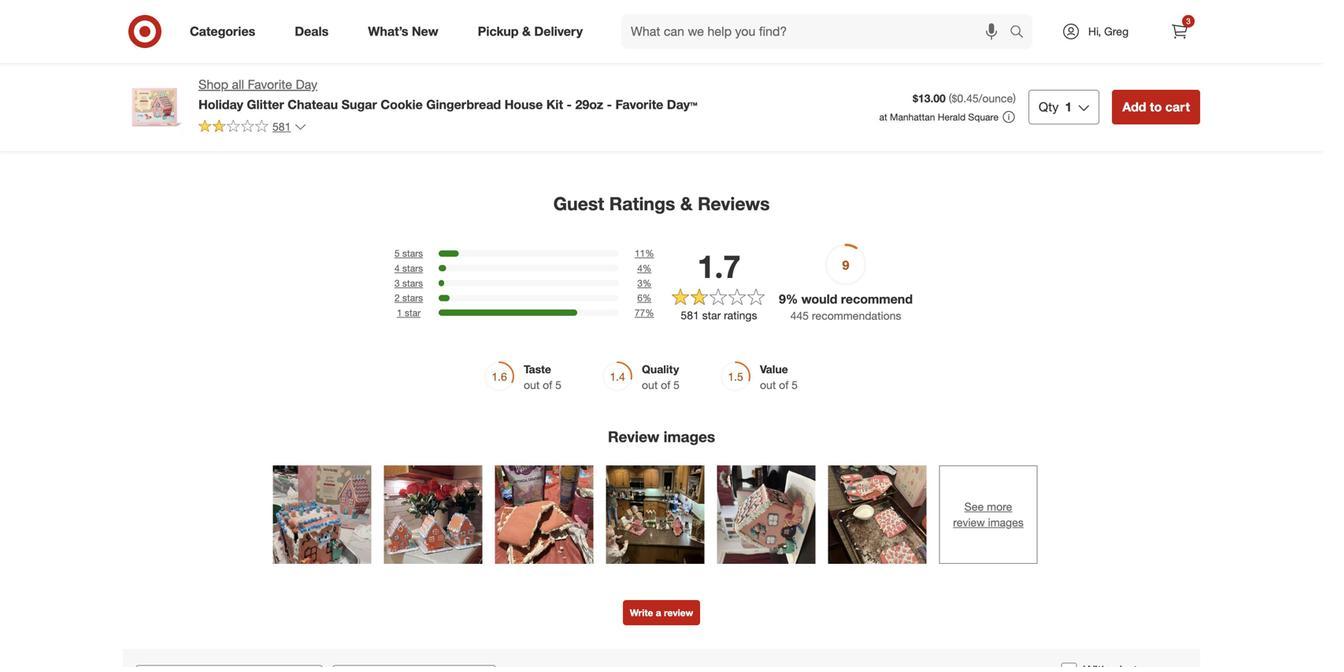 Task type: describe. For each thing, give the bounding box(es) containing it.
stars for 5 stars
[[402, 247, 423, 259]]

guest review image 1 of 12, zoom in image
[[273, 465, 371, 564]]

day
[[296, 77, 317, 92]]

pickup & delivery
[[478, 24, 583, 39]]

$0.45
[[952, 91, 979, 105]]

yellow
[[170, 29, 201, 43]]

3 stars
[[395, 277, 423, 289]]

- right soft
[[709, 43, 714, 57]]

cake
[[936, 43, 961, 57]]

new
[[412, 24, 438, 39]]

guest review image 3 of 12, zoom in image
[[495, 465, 593, 564]]

2 stars
[[395, 292, 423, 304]]

taco
[[231, 29, 254, 43]]

review
[[608, 428, 659, 446]]

5 stars
[[395, 247, 423, 259]]

kit
[[546, 97, 563, 112]]

review for write a review
[[664, 607, 693, 619]]

favorite down 6ct/7.75oz
[[616, 97, 663, 112]]

$6.99
[[293, 16, 320, 29]]

- inside $2.79 ortega yellow corn taco shells - 4.9oz/12ct sponsored
[[165, 43, 169, 57]]

n'
[[1017, 29, 1026, 43]]

$5.79
[[775, 16, 802, 29]]

recommend
[[841, 291, 913, 307]]

5 for taste out of 5
[[555, 378, 561, 392]]

more
[[987, 500, 1012, 513]]

out for value out of 5
[[760, 378, 776, 392]]

- inside '$6.49 dave's killer bread epic everything organic bagels - 16.75oz'
[[491, 57, 495, 71]]

out for taste out of 5
[[524, 378, 540, 392]]

cart
[[1165, 99, 1190, 115]]

categories
[[190, 24, 255, 39]]

bread for raisin
[[1160, 29, 1189, 43]]

- right 29oz
[[607, 97, 612, 112]]

write a review
[[630, 607, 693, 619]]

out for quality out of 5
[[642, 378, 658, 392]]

$3.99
[[614, 16, 641, 29]]

- left 7"
[[964, 43, 968, 57]]

crust
[[322, 43, 349, 57]]

sliced
[[841, 43, 872, 57]]

write a review button
[[623, 600, 700, 625]]

$6.49 dave's killer bread epic everything organic bagels - 16.75oz
[[454, 16, 572, 71]]

arthur
[[318, 29, 349, 43]]

3 %
[[637, 277, 652, 289]]

4.9oz/12ct
[[172, 43, 225, 57]]

day™ inside $3.99 creme brulee soft sandwich cookies - 6ct/7.75oz - favorite day™
[[614, 71, 640, 84]]

$5.79 dave's killer bread organic thin sliced white sandwich bread - 20.5oz
[[775, 16, 903, 71]]

3 link
[[1163, 14, 1197, 49]]

$3.99 creme brulee soft sandwich cookies - 6ct/7.75oz - favorite day™
[[614, 16, 716, 84]]

guest review image 6 of 12, zoom in image
[[828, 465, 927, 564]]

herald
[[938, 111, 966, 123]]

$6.49 dave's killer bread organic cinnamon raisin remix bagels - 16.75oz
[[1096, 16, 1222, 71]]

1 horizontal spatial &
[[680, 193, 693, 215]]

see more review images button
[[939, 465, 1038, 564]]

favorite inside double cookies n' cream cake - 7" - favorite day™ sponsored
[[993, 43, 1031, 57]]

What can we help you find? suggestions appear below search field
[[621, 14, 1014, 49]]

remix
[[1096, 57, 1127, 71]]

epic
[[550, 29, 572, 43]]

categories link
[[176, 14, 275, 49]]

10.25oz
[[380, 43, 419, 57]]

guest review image 4 of 12, zoom in image
[[606, 465, 705, 564]]

creme
[[614, 29, 648, 43]]

value
[[760, 362, 788, 376]]

cookie
[[381, 97, 423, 112]]

organic inside '$6.49 dave's killer bread epic everything organic bagels - 16.75oz'
[[509, 43, 548, 57]]

star for 581
[[702, 308, 721, 322]]

corn
[[204, 29, 228, 43]]

bread for sliced
[[838, 29, 868, 43]]

add to cart
[[1122, 99, 1190, 115]]

sponsored inside $2.79 ortega yellow corn taco shells - 4.9oz/12ct sponsored
[[132, 57, 179, 69]]

search
[[1003, 25, 1040, 41]]

4 for 4 %
[[637, 262, 643, 274]]

house
[[505, 97, 543, 112]]

value out of 5
[[760, 362, 798, 392]]

chateau
[[288, 97, 338, 112]]

3 for 3 %
[[637, 277, 643, 289]]

guest review image 2 of 12, zoom in image
[[384, 465, 482, 564]]

day™ inside double cookies n' cream cake - 7" - favorite day™ sponsored
[[1035, 43, 1060, 57]]

brulee
[[651, 29, 683, 43]]

- inside $6.99 king arthur keto wheat pizza crust mix - 10.25oz sponsored
[[373, 43, 377, 57]]

would
[[801, 291, 837, 307]]

% for 77
[[645, 307, 654, 319]]

2
[[395, 292, 400, 304]]

king
[[293, 29, 315, 43]]

% for 3
[[643, 277, 652, 289]]

77 %
[[635, 307, 654, 319]]

% for 6
[[643, 292, 652, 304]]

cinnamon
[[1138, 43, 1189, 57]]

reviews
[[698, 193, 770, 215]]

$6.49 for dave's killer bread organic cinnamon raisin remix bagels - 16.75oz
[[1096, 16, 1123, 29]]

to
[[1150, 99, 1162, 115]]

what's
[[368, 24, 408, 39]]

dave's for dave's killer bread organic thin sliced white sandwich bread - 20.5oz
[[775, 29, 808, 43]]

$2.79
[[132, 16, 159, 29]]

guest
[[553, 193, 604, 215]]

a
[[656, 607, 661, 619]]

killer for thin
[[811, 29, 835, 43]]

taste
[[524, 362, 551, 376]]

quality out of 5
[[642, 362, 680, 392]]

- down brulee
[[670, 57, 674, 71]]

hi, greg
[[1088, 24, 1129, 38]]

ortega
[[132, 29, 167, 43]]

$6.99 king arthur keto wheat pizza crust mix - 10.25oz sponsored
[[293, 16, 419, 69]]

greg
[[1104, 24, 1129, 38]]

favorite inside $3.99 creme brulee soft sandwich cookies - 6ct/7.75oz - favorite day™
[[677, 57, 716, 71]]

delivery
[[534, 24, 583, 39]]

everything
[[454, 43, 506, 57]]

what's new link
[[355, 14, 458, 49]]

cream
[[1029, 29, 1062, 43]]

add
[[1122, 99, 1146, 115]]

% for 11
[[645, 247, 654, 259]]

With photos checkbox
[[1061, 663, 1077, 667]]

29oz
[[575, 97, 603, 112]]



Task type: vqa. For each thing, say whether or not it's contained in the screenshot.
"Hollywood" to the right
no



Task type: locate. For each thing, give the bounding box(es) containing it.
out inside quality out of 5
[[642, 378, 658, 392]]

sandwich down what can we help you find? suggestions appear below search field
[[775, 57, 824, 71]]

1 horizontal spatial images
[[988, 515, 1024, 529]]

sponsored for double cookies n' cream cake - 7" - favorite day™
[[936, 57, 982, 69]]

bread down what can we help you find? suggestions appear below search field
[[827, 57, 856, 71]]

1 horizontal spatial sandwich
[[775, 57, 824, 71]]

dave's for dave's killer bread epic everything organic bagels - 16.75oz
[[454, 29, 486, 43]]

dave's inside $5.79 dave's killer bread organic thin sliced white sandwich bread - 20.5oz
[[775, 29, 808, 43]]

hi,
[[1088, 24, 1101, 38]]

4 down 5 stars
[[395, 262, 400, 274]]

stars up the '1 star'
[[402, 292, 423, 304]]

2 out from the left
[[642, 378, 658, 392]]

cookies inside $3.99 creme brulee soft sandwich cookies - 6ct/7.75oz - favorite day™
[[666, 43, 706, 57]]

1 bagels from the left
[[454, 57, 487, 71]]

thin
[[817, 43, 838, 57]]

of for taste
[[543, 378, 552, 392]]

quality
[[642, 362, 679, 376]]

581 link
[[198, 119, 307, 137]]

square
[[968, 111, 999, 123]]

- down '3' link
[[1167, 57, 1172, 71]]

16.75oz down '3' link
[[1175, 57, 1214, 71]]

$6.49 for dave's killer bread epic everything organic bagels - 16.75oz
[[454, 16, 481, 29]]

1 horizontal spatial killer
[[811, 29, 835, 43]]

1 horizontal spatial 4
[[637, 262, 643, 274]]

5 for quality out of 5
[[673, 378, 680, 392]]

bread inside $6.49 dave's killer bread organic cinnamon raisin remix bagels - 16.75oz
[[1160, 29, 1189, 43]]

images right review in the bottom of the page
[[664, 428, 715, 446]]

guest review image 5 of 12, zoom in image
[[717, 465, 816, 564]]

stars down 5 stars
[[402, 262, 423, 274]]

killer for everything
[[490, 29, 514, 43]]

out down taste
[[524, 378, 540, 392]]

0 horizontal spatial cookies
[[666, 43, 706, 57]]

0 horizontal spatial day™
[[614, 71, 640, 84]]

sponsored for king arthur keto wheat pizza crust mix - 10.25oz
[[293, 57, 340, 69]]

4 stars
[[395, 262, 423, 274]]

% up 4 %
[[645, 247, 654, 259]]

taste out of 5
[[524, 362, 561, 392]]

organic
[[509, 43, 548, 57], [775, 43, 814, 57], [1096, 43, 1135, 57]]

1 horizontal spatial 3
[[637, 277, 643, 289]]

16.75oz inside $6.49 dave's killer bread organic cinnamon raisin remix bagels - 16.75oz
[[1175, 57, 1214, 71]]

2 $6.49 from the left
[[1096, 16, 1123, 29]]

1
[[1065, 99, 1072, 115], [397, 307, 402, 319]]

organic down $5.79
[[775, 43, 814, 57]]

0 horizontal spatial organic
[[509, 43, 548, 57]]

2 horizontal spatial day™
[[1035, 43, 1060, 57]]

bagels
[[454, 57, 487, 71], [1131, 57, 1164, 71]]

bagels inside $6.49 dave's killer bread organic cinnamon raisin remix bagels - 16.75oz
[[1131, 57, 1164, 71]]

2 vertical spatial day™
[[667, 97, 697, 112]]

0 horizontal spatial 581
[[273, 120, 291, 133]]

organic for $6.49
[[1096, 43, 1135, 57]]

review inside button
[[664, 607, 693, 619]]

1 horizontal spatial day™
[[667, 97, 697, 112]]

of inside value out of 5
[[779, 378, 789, 392]]

white
[[875, 43, 903, 57]]

killer for cinnamon
[[1132, 29, 1157, 43]]

% for 4
[[643, 262, 652, 274]]

bread right thin
[[838, 29, 868, 43]]

581 right "77 %"
[[681, 308, 699, 322]]

1 down 2
[[397, 307, 402, 319]]

dave's inside '$6.49 dave's killer bread epic everything organic bagels - 16.75oz'
[[454, 29, 486, 43]]

mix
[[352, 43, 370, 57]]

soft
[[686, 29, 706, 43]]

0 horizontal spatial 1
[[397, 307, 402, 319]]

1 vertical spatial day™
[[614, 71, 640, 84]]

3 of from the left
[[779, 378, 789, 392]]

1 vertical spatial &
[[680, 193, 693, 215]]

6 %
[[637, 292, 652, 304]]

out inside taste out of 5
[[524, 378, 540, 392]]

0 horizontal spatial sandwich
[[614, 43, 663, 57]]

stars for 4 stars
[[402, 262, 423, 274]]

1 sponsored from the left
[[132, 57, 179, 69]]

2 horizontal spatial killer
[[1132, 29, 1157, 43]]

2 horizontal spatial 3
[[1186, 16, 1191, 26]]

sandwich
[[614, 43, 663, 57], [775, 57, 824, 71]]

(
[[949, 91, 952, 105]]

$13.00 ( $0.45 /ounce )
[[913, 91, 1016, 105]]

1 out from the left
[[524, 378, 540, 392]]

1 horizontal spatial out
[[642, 378, 658, 392]]

0 horizontal spatial images
[[664, 428, 715, 446]]

- left 20.5oz
[[859, 57, 864, 71]]

1 vertical spatial images
[[988, 515, 1024, 529]]

77
[[635, 307, 645, 319]]

bagels inside '$6.49 dave's killer bread epic everything organic bagels - 16.75oz'
[[454, 57, 487, 71]]

1 4 from the left
[[395, 262, 400, 274]]

2 dave's from the left
[[775, 29, 808, 43]]

& right pickup
[[522, 24, 531, 39]]

3 out from the left
[[760, 378, 776, 392]]

holiday
[[198, 97, 243, 112]]

of for quality
[[661, 378, 670, 392]]

2 horizontal spatial of
[[779, 378, 789, 392]]

16.75oz down pickup & delivery
[[498, 57, 537, 71]]

day™ down $3.99 creme brulee soft sandwich cookies - 6ct/7.75oz - favorite day™
[[667, 97, 697, 112]]

% down 11 %
[[643, 262, 652, 274]]

review right a
[[664, 607, 693, 619]]

add to cart button
[[1112, 90, 1200, 124]]

% up 6 %
[[643, 277, 652, 289]]

cookies right creme
[[666, 43, 706, 57]]

0 horizontal spatial 3
[[395, 277, 400, 289]]

1 horizontal spatial cookies
[[974, 29, 1014, 43]]

dave's right the new at left top
[[454, 29, 486, 43]]

1 horizontal spatial 581
[[681, 308, 699, 322]]

- right 'mix'
[[373, 43, 377, 57]]

3 for 3 stars
[[395, 277, 400, 289]]

1 of from the left
[[543, 378, 552, 392]]

sponsored down ortega
[[132, 57, 179, 69]]

favorite up glitter
[[248, 77, 292, 92]]

day™ right the n'
[[1035, 43, 1060, 57]]

killer inside $5.79 dave's killer bread organic thin sliced white sandwich bread - 20.5oz
[[811, 29, 835, 43]]

recommendations
[[812, 309, 901, 323]]

out
[[524, 378, 540, 392], [642, 378, 658, 392], [760, 378, 776, 392]]

deals
[[295, 24, 329, 39]]

0 horizontal spatial dave's
[[454, 29, 486, 43]]

1 horizontal spatial 1
[[1065, 99, 1072, 115]]

0 horizontal spatial out
[[524, 378, 540, 392]]

1 horizontal spatial of
[[661, 378, 670, 392]]

3 for 3
[[1186, 16, 1191, 26]]

day™ down creme
[[614, 71, 640, 84]]

& right ratings
[[680, 193, 693, 215]]

0 horizontal spatial sponsored
[[132, 57, 179, 69]]

organic inside $6.49 dave's killer bread organic cinnamon raisin remix bagels - 16.75oz
[[1096, 43, 1135, 57]]

1 horizontal spatial 16.75oz
[[1175, 57, 1214, 71]]

sugar
[[341, 97, 377, 112]]

1 vertical spatial 581
[[681, 308, 699, 322]]

double cookies n' cream cake - 7" - favorite day™ sponsored
[[936, 29, 1062, 69]]

at
[[879, 111, 887, 123]]

0 vertical spatial &
[[522, 24, 531, 39]]

out inside value out of 5
[[760, 378, 776, 392]]

0 vertical spatial images
[[664, 428, 715, 446]]

- inside $5.79 dave's killer bread organic thin sliced white sandwich bread - 20.5oz
[[859, 57, 864, 71]]

images down more
[[988, 515, 1024, 529]]

see more review images
[[953, 500, 1024, 529]]

sandwich inside $3.99 creme brulee soft sandwich cookies - 6ct/7.75oz - favorite day™
[[614, 43, 663, 57]]

- inside $6.49 dave's killer bread organic cinnamon raisin remix bagels - 16.75oz
[[1167, 57, 1172, 71]]

$6.49 inside $6.49 dave's killer bread organic cinnamon raisin remix bagels - 16.75oz
[[1096, 16, 1123, 29]]

% down 3 %
[[643, 292, 652, 304]]

0 vertical spatial day™
[[1035, 43, 1060, 57]]

$6.49 inside '$6.49 dave's killer bread epic everything organic bagels - 16.75oz'
[[454, 16, 481, 29]]

killer inside '$6.49 dave's killer bread epic everything organic bagels - 16.75oz'
[[490, 29, 514, 43]]

shop all favorite day holiday glitter chateau sugar cookie gingerbread house kit - 29oz - favorite day™
[[198, 77, 697, 112]]

- right 7"
[[985, 43, 989, 57]]

4 for 4 stars
[[395, 262, 400, 274]]

of down value
[[779, 378, 789, 392]]

star down 2 stars
[[405, 307, 421, 319]]

bagels up shop all favorite day holiday glitter chateau sugar cookie gingerbread house kit - 29oz - favorite day™
[[454, 57, 487, 71]]

581 star ratings
[[681, 308, 757, 322]]

what's new
[[368, 24, 438, 39]]

all
[[232, 77, 244, 92]]

organic for $5.79
[[775, 43, 814, 57]]

bread inside '$6.49 dave's killer bread epic everything organic bagels - 16.75oz'
[[517, 29, 547, 43]]

out down value
[[760, 378, 776, 392]]

1 right qty at the right of page
[[1065, 99, 1072, 115]]

shells
[[132, 43, 162, 57]]

dave's for dave's killer bread organic cinnamon raisin remix bagels - 16.75oz
[[1096, 29, 1129, 43]]

-
[[165, 43, 169, 57], [373, 43, 377, 57], [709, 43, 714, 57], [964, 43, 968, 57], [985, 43, 989, 57], [491, 57, 495, 71], [670, 57, 674, 71], [859, 57, 864, 71], [1167, 57, 1172, 71], [567, 97, 572, 112], [607, 97, 612, 112]]

1 vertical spatial 1
[[397, 307, 402, 319]]

of down the quality
[[661, 378, 670, 392]]

stars up 4 stars
[[402, 247, 423, 259]]

1 horizontal spatial $6.49
[[1096, 16, 1123, 29]]

1 dave's from the left
[[454, 29, 486, 43]]

0 horizontal spatial 16.75oz
[[498, 57, 537, 71]]

cookies left the n'
[[974, 29, 1014, 43]]

of for value
[[779, 378, 789, 392]]

sponsored inside $6.99 king arthur keto wheat pizza crust mix - 10.25oz sponsored
[[293, 57, 340, 69]]

1 16.75oz from the left
[[498, 57, 537, 71]]

6ct/7.75oz
[[614, 57, 666, 71]]

dave's up remix on the right of the page
[[1096, 29, 1129, 43]]

5 for value out of 5
[[792, 378, 798, 392]]

5 inside value out of 5
[[792, 378, 798, 392]]

1 horizontal spatial review
[[953, 515, 985, 529]]

killer inside $6.49 dave's killer bread organic cinnamon raisin remix bagels - 16.75oz
[[1132, 29, 1157, 43]]

11
[[635, 247, 645, 259]]

see
[[965, 500, 984, 513]]

bread
[[517, 29, 547, 43], [838, 29, 868, 43], [1160, 29, 1189, 43], [827, 57, 856, 71]]

cookies inside double cookies n' cream cake - 7" - favorite day™ sponsored
[[974, 29, 1014, 43]]

581 for 581 star ratings
[[681, 308, 699, 322]]

16.75oz inside '$6.49 dave's killer bread epic everything organic bagels - 16.75oz'
[[498, 57, 537, 71]]

$2.79 ortega yellow corn taco shells - 4.9oz/12ct sponsored
[[132, 16, 254, 69]]

image of holiday glitter chateau sugar cookie gingerbread house kit - 29oz - favorite day™ image
[[123, 76, 186, 139]]

% down 6 %
[[645, 307, 654, 319]]

2 horizontal spatial organic
[[1096, 43, 1135, 57]]

0 horizontal spatial killer
[[490, 29, 514, 43]]

star left ratings at right
[[702, 308, 721, 322]]

stars down 4 stars
[[402, 277, 423, 289]]

1 stars from the top
[[402, 247, 423, 259]]

5 inside quality out of 5
[[673, 378, 680, 392]]

1 horizontal spatial dave's
[[775, 29, 808, 43]]

9 % would recommend 445 recommendations
[[779, 291, 913, 323]]

ratings
[[609, 193, 675, 215]]

581 down glitter
[[273, 120, 291, 133]]

0 vertical spatial 1
[[1065, 99, 1072, 115]]

review inside see more review images
[[953, 515, 985, 529]]

2 horizontal spatial dave's
[[1096, 29, 1129, 43]]

3 up cinnamon
[[1186, 16, 1191, 26]]

images inside see more review images
[[988, 515, 1024, 529]]

0 horizontal spatial of
[[543, 378, 552, 392]]

2 4 from the left
[[637, 262, 643, 274]]

3 dave's from the left
[[1096, 29, 1129, 43]]

organic down pickup & delivery
[[509, 43, 548, 57]]

4 stars from the top
[[402, 292, 423, 304]]

5 inside taste out of 5
[[555, 378, 561, 392]]

2 horizontal spatial out
[[760, 378, 776, 392]]

review for see more review images
[[953, 515, 985, 529]]

% up 445
[[786, 291, 798, 307]]

sponsored
[[132, 57, 179, 69], [293, 57, 340, 69], [936, 57, 982, 69]]

dave's inside $6.49 dave's killer bread organic cinnamon raisin remix bagels - 16.75oz
[[1096, 29, 1129, 43]]

% inside "9 % would recommend 445 recommendations"
[[786, 291, 798, 307]]

3 up 2
[[395, 277, 400, 289]]

day™
[[1035, 43, 1060, 57], [614, 71, 640, 84], [667, 97, 697, 112]]

1 horizontal spatial star
[[702, 308, 721, 322]]

organic down greg
[[1096, 43, 1135, 57]]

2 bagels from the left
[[1131, 57, 1164, 71]]

1 vertical spatial review
[[664, 607, 693, 619]]

20.5oz
[[867, 57, 900, 71]]

bagels right remix on the right of the page
[[1131, 57, 1164, 71]]

3
[[1186, 16, 1191, 26], [395, 277, 400, 289], [637, 277, 643, 289]]

sandwich down $3.99
[[614, 43, 663, 57]]

0 horizontal spatial review
[[664, 607, 693, 619]]

$6.49 up everything
[[454, 16, 481, 29]]

6
[[637, 292, 643, 304]]

organic inside $5.79 dave's killer bread organic thin sliced white sandwich bread - 20.5oz
[[775, 43, 814, 57]]

out down the quality
[[642, 378, 658, 392]]

0 vertical spatial 581
[[273, 120, 291, 133]]

3 organic from the left
[[1096, 43, 1135, 57]]

sandwich inside $5.79 dave's killer bread organic thin sliced white sandwich bread - 20.5oz
[[775, 57, 824, 71]]

3 up the 6
[[637, 277, 643, 289]]

3 sponsored from the left
[[936, 57, 982, 69]]

of inside taste out of 5
[[543, 378, 552, 392]]

)
[[1013, 91, 1016, 105]]

4 down "11"
[[637, 262, 643, 274]]

- right kit
[[567, 97, 572, 112]]

sponsored up "day"
[[293, 57, 340, 69]]

2 16.75oz from the left
[[1175, 57, 1214, 71]]

5
[[395, 247, 400, 259], [555, 378, 561, 392], [673, 378, 680, 392], [792, 378, 798, 392]]

3 stars from the top
[[402, 277, 423, 289]]

pizza
[[293, 43, 319, 57]]

581 for 581
[[273, 120, 291, 133]]

favorite down soft
[[677, 57, 716, 71]]

write
[[630, 607, 653, 619]]

day™ inside shop all favorite day holiday glitter chateau sugar cookie gingerbread house kit - 29oz - favorite day™
[[667, 97, 697, 112]]

2 organic from the left
[[775, 43, 814, 57]]

gingerbread
[[426, 97, 501, 112]]

of down taste
[[543, 378, 552, 392]]

% for 9
[[786, 291, 798, 307]]

of inside quality out of 5
[[661, 378, 670, 392]]

sponsored inside double cookies n' cream cake - 7" - favorite day™ sponsored
[[936, 57, 982, 69]]

bread left raisin
[[1160, 29, 1189, 43]]

0 horizontal spatial star
[[405, 307, 421, 319]]

0 vertical spatial review
[[953, 515, 985, 529]]

1 horizontal spatial sponsored
[[293, 57, 340, 69]]

stars for 2 stars
[[402, 292, 423, 304]]

qty 1
[[1039, 99, 1072, 115]]

- right shells
[[165, 43, 169, 57]]

qty
[[1039, 99, 1059, 115]]

2 horizontal spatial sponsored
[[936, 57, 982, 69]]

$6.49 up remix on the right of the page
[[1096, 16, 1123, 29]]

$6.49
[[454, 16, 481, 29], [1096, 16, 1123, 29]]

0 horizontal spatial $6.49
[[454, 16, 481, 29]]

- down pickup
[[491, 57, 495, 71]]

bread left epic
[[517, 29, 547, 43]]

0 horizontal spatial 4
[[395, 262, 400, 274]]

2 of from the left
[[661, 378, 670, 392]]

stars for 3 stars
[[402, 277, 423, 289]]

$13.00
[[913, 91, 946, 105]]

1 horizontal spatial organic
[[775, 43, 814, 57]]

0 horizontal spatial &
[[522, 24, 531, 39]]

guest ratings & reviews
[[553, 193, 770, 215]]

dave's left thin
[[775, 29, 808, 43]]

bread for organic
[[517, 29, 547, 43]]

sponsored down the double
[[936, 57, 982, 69]]

2 killer from the left
[[811, 29, 835, 43]]

7"
[[971, 43, 982, 57]]

11 %
[[635, 247, 654, 259]]

4
[[395, 262, 400, 274], [637, 262, 643, 274]]

raisin
[[1192, 43, 1222, 57]]

favorite down search
[[993, 43, 1031, 57]]

2 sponsored from the left
[[293, 57, 340, 69]]

3 killer from the left
[[1132, 29, 1157, 43]]

0 horizontal spatial bagels
[[454, 57, 487, 71]]

review images
[[608, 428, 715, 446]]

1 killer from the left
[[490, 29, 514, 43]]

1 horizontal spatial bagels
[[1131, 57, 1164, 71]]

deals link
[[281, 14, 348, 49]]

4 %
[[637, 262, 652, 274]]

%
[[645, 247, 654, 259], [643, 262, 652, 274], [643, 277, 652, 289], [786, 291, 798, 307], [643, 292, 652, 304], [645, 307, 654, 319]]

review down see
[[953, 515, 985, 529]]

9
[[779, 291, 786, 307]]

at manhattan herald square
[[879, 111, 999, 123]]

double
[[936, 29, 971, 43]]

1 organic from the left
[[509, 43, 548, 57]]

pickup & delivery link
[[464, 14, 603, 49]]

star for 1
[[405, 307, 421, 319]]

1 $6.49 from the left
[[454, 16, 481, 29]]

2 stars from the top
[[402, 262, 423, 274]]

/ounce
[[979, 91, 1013, 105]]



